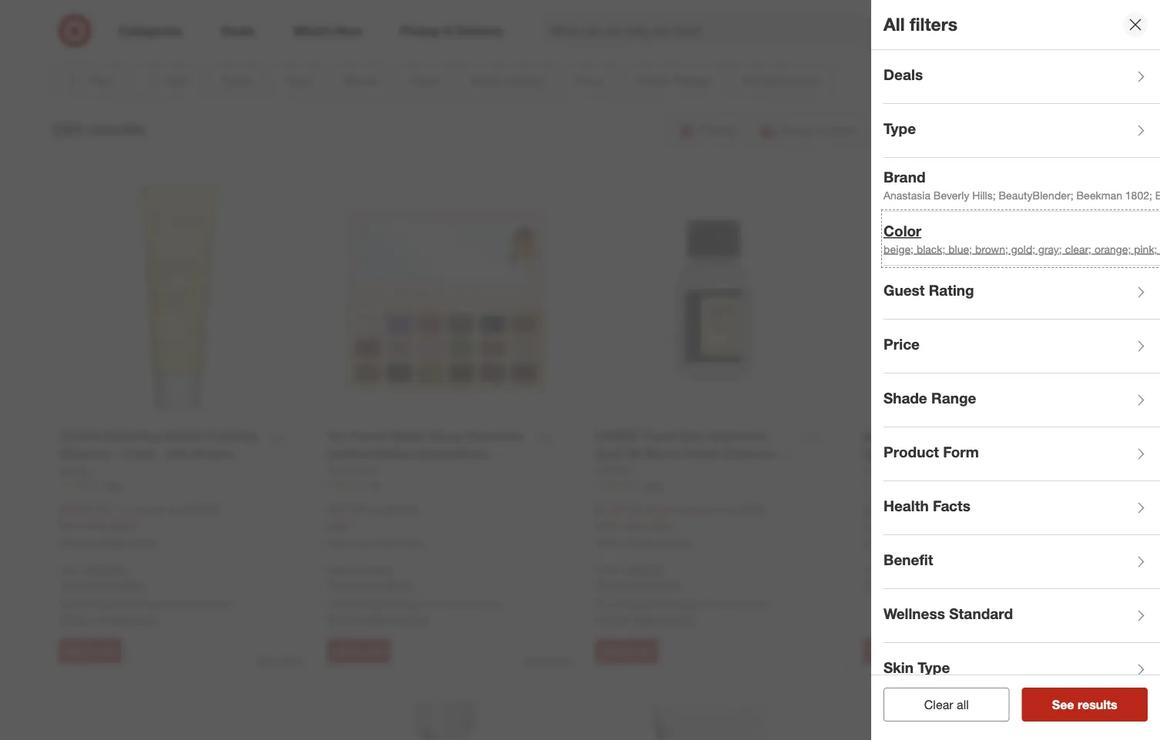 Task type: describe. For each thing, give the bounding box(es) containing it.
apply. for exclusions apply. link corresponding to 1st check nearby stores button from right
[[654, 579, 683, 593]]

check for $27.00
[[327, 613, 358, 627]]

clear;
[[1066, 242, 1092, 256]]

$24.00
[[59, 502, 96, 517]]

$27.00 reg $54.00 sale when purchased online
[[327, 502, 425, 549]]

apply. inside the free shipping * * exclusions apply.
[[922, 580, 951, 594]]

3 stores from the left
[[666, 613, 695, 627]]

exclusions inside the free shipping * * exclusions apply.
[[867, 580, 919, 594]]

health facts
[[884, 498, 971, 515]]

9227 link
[[864, 479, 1102, 493]]

at for $24.00
[[124, 598, 133, 611]]

standard
[[950, 606, 1014, 623]]

black;
[[917, 242, 946, 256]]

form
[[944, 444, 979, 461]]

exclusions apply. link for check nearby stores button associated with $27.00
[[331, 579, 414, 593]]

available for $24.00
[[79, 598, 121, 611]]

rating
[[929, 282, 975, 300]]

$27.00
[[327, 502, 364, 517]]

wellness standard button
[[884, 590, 1161, 644]]

clear all button
[[884, 688, 1010, 722]]

$8.40
[[905, 503, 935, 518]]

-
[[897, 503, 902, 518]]

sale inside $5.95 ( $5.89 /fluid ounce ) reg $8.50 sale ends today when purchased online
[[595, 519, 616, 533]]

ends inside $24.00 ( $5.71 /ounce ) reg $30.00 sale ends today when purchased online
[[83, 519, 107, 533]]

south for $24.00
[[169, 598, 198, 611]]

not for $27.00
[[327, 598, 345, 611]]

brand
[[884, 169, 926, 186]]

wellness standard
[[884, 606, 1014, 623]]

lamar for $24.00
[[201, 598, 231, 611]]

shipping inside the free shipping * * exclusions apply.
[[888, 564, 929, 577]]

ends inside $5.95 ( $5.89 /fluid ounce ) reg $8.50 sale ends today when purchased online
[[619, 519, 643, 533]]

clear all
[[925, 698, 969, 713]]

exclusions apply. link down benefit
[[867, 580, 951, 594]]

beige;
[[884, 242, 914, 256]]

price
[[884, 336, 920, 353]]

purchased inside $3.50 - $8.40 sale ends today when purchased online
[[890, 539, 934, 550]]

all
[[957, 698, 969, 713]]

benefit
[[884, 552, 934, 569]]

shade range
[[884, 390, 977, 407]]

nearby for $27.00
[[361, 613, 394, 627]]

product form button
[[884, 428, 1161, 482]]

shade
[[884, 390, 928, 407]]

skin type
[[884, 659, 951, 677]]

( for $24.00
[[99, 503, 102, 517]]

skin type button
[[884, 644, 1161, 698]]

$3.50 - $8.40 sale ends today when purchased online
[[864, 503, 962, 550]]

health
[[884, 498, 929, 515]]

gray;
[[1039, 242, 1063, 256]]

check nearby stores button for $24.00
[[59, 612, 159, 628]]

see results
[[1053, 698, 1118, 713]]

guest rating button
[[884, 266, 1161, 320]]

product form
[[884, 444, 979, 461]]

see results button
[[1022, 688, 1148, 722]]

1997 link
[[595, 479, 833, 492]]

price button
[[884, 320, 1161, 374]]

exclusions apply. link for check nearby stores button for $24.00
[[63, 579, 146, 593]]

shipping for exclusions apply. link for check nearby stores button for $24.00
[[83, 563, 125, 577]]

type inside type button
[[884, 120, 917, 138]]

free shipping * * exclusions apply. not available at austin south lamar check nearby stores for $27.00
[[327, 563, 500, 627]]

check nearby stores button for $27.00
[[327, 612, 427, 628]]

all filters
[[884, 14, 958, 35]]

results for 584 results
[[88, 119, 145, 140]]

at for $27.00
[[392, 598, 402, 611]]

beverly
[[934, 188, 970, 202]]

deals
[[884, 66, 923, 84]]

3 at from the left
[[661, 598, 670, 611]]

austin for $27.00
[[405, 598, 435, 611]]

) inside $5.95 ( $5.89 /fluid ounce ) reg $8.50 sale ends today when purchased online
[[715, 503, 718, 517]]

ounce
[[685, 503, 715, 517]]

advertisement region
[[118, 0, 1043, 36]]

when inside $24.00 ( $5.71 /ounce ) reg $30.00 sale ends today when purchased online
[[59, 538, 83, 549]]

sale inside $24.00 ( $5.71 /ounce ) reg $30.00 sale ends today when purchased online
[[59, 519, 80, 533]]

benefit button
[[884, 536, 1161, 590]]

6 link
[[327, 479, 565, 492]]

$8.50
[[739, 503, 766, 517]]

ends inside $3.50 - $8.40 sale ends today when purchased online
[[888, 520, 912, 534]]

search
[[914, 25, 951, 40]]

purchased inside $27.00 reg $54.00 sale when purchased online
[[354, 538, 398, 549]]

) inside $24.00 ( $5.71 /ounce ) reg $30.00 sale ends today when purchased online
[[162, 503, 165, 517]]

free inside the free shipping * * exclusions apply.
[[864, 564, 885, 577]]

today inside $5.95 ( $5.89 /fluid ounce ) reg $8.50 sale ends today when purchased online
[[646, 519, 673, 533]]

9227
[[911, 480, 932, 492]]

type button
[[884, 104, 1161, 158]]

online inside $3.50 - $8.40 sale ends today when purchased online
[[937, 539, 962, 550]]

sponsored for $27.00
[[525, 656, 570, 668]]

purchased inside $5.95 ( $5.89 /fluid ounce ) reg $8.50 sale ends today when purchased online
[[622, 538, 666, 549]]

$30.00
[[186, 503, 219, 517]]

1802;
[[1126, 188, 1153, 202]]

$24.00 ( $5.71 /ounce ) reg $30.00 sale ends today when purchased online
[[59, 502, 219, 549]]

hills;
[[973, 188, 996, 202]]

type inside skin type button
[[918, 659, 951, 677]]

beekman
[[1077, 188, 1123, 202]]

skin
[[884, 659, 914, 677]]

584 results
[[53, 119, 145, 140]]

free for check nearby stores button associated with $27.00
[[327, 563, 349, 577]]

purchased inside $24.00 ( $5.71 /ounce ) reg $30.00 sale ends today when purchased online
[[86, 538, 130, 549]]



Task type: vqa. For each thing, say whether or not it's contained in the screenshot.
top a
no



Task type: locate. For each thing, give the bounding box(es) containing it.
online inside $24.00 ( $5.71 /ounce ) reg $30.00 sale ends today when purchased online
[[132, 538, 157, 549]]

free
[[59, 563, 80, 577], [327, 563, 349, 577], [595, 563, 617, 577], [864, 564, 885, 577]]

see
[[1053, 698, 1075, 713]]

3 reg from the left
[[721, 503, 736, 517]]

facts
[[933, 498, 971, 515]]

0 horizontal spatial check
[[59, 613, 90, 627]]

check nearby stores button
[[59, 612, 159, 628], [327, 612, 427, 628], [595, 612, 695, 628]]

3 austin from the left
[[673, 598, 703, 611]]

2 available from the left
[[348, 598, 389, 611]]

brown;
[[976, 242, 1009, 256]]

when inside $5.95 ( $5.89 /fluid ounce ) reg $8.50 sale ends today when purchased online
[[595, 538, 619, 549]]

1 horizontal spatial check
[[327, 613, 358, 627]]

2 nearby from the left
[[361, 613, 394, 627]]

0 horizontal spatial today
[[110, 519, 137, 533]]

2 horizontal spatial available
[[616, 598, 658, 611]]

online inside $5.95 ( $5.89 /fluid ounce ) reg $8.50 sale ends today when purchased online
[[669, 538, 693, 549]]

0 horizontal spatial )
[[162, 503, 165, 517]]

reg inside $5.95 ( $5.89 /fluid ounce ) reg $8.50 sale ends today when purchased online
[[721, 503, 736, 517]]

1 horizontal spatial check nearby stores button
[[327, 612, 427, 628]]

1 austin from the left
[[136, 598, 166, 611]]

gold;
[[1012, 242, 1036, 256]]

1 reg from the left
[[168, 503, 183, 517]]

$3.50
[[864, 503, 894, 518]]

1 horizontal spatial )
[[715, 503, 718, 517]]

b
[[1156, 188, 1161, 202]]

ends down $5.89
[[619, 519, 643, 533]]

865 link
[[59, 479, 296, 492]]

1 horizontal spatial nearby
[[361, 613, 394, 627]]

2 horizontal spatial lamar
[[737, 598, 768, 611]]

1 ) from the left
[[162, 503, 165, 517]]

shade range button
[[884, 374, 1161, 428]]

3 free shipping * * exclusions apply. not available at austin south lamar check nearby stores from the left
[[595, 563, 768, 627]]

today inside $24.00 ( $5.71 /ounce ) reg $30.00 sale ends today when purchased online
[[110, 519, 137, 533]]

sale down $5.95
[[595, 519, 616, 533]]

sponsored
[[257, 656, 302, 668], [525, 656, 570, 668]]

purchased down "$5.71"
[[86, 538, 130, 549]]

0 horizontal spatial check nearby stores button
[[59, 612, 159, 628]]

product
[[884, 444, 940, 461]]

exclusions apply. link down $5.95 ( $5.89 /fluid ounce ) reg $8.50 sale ends today when purchased online
[[599, 579, 683, 593]]

0 horizontal spatial reg
[[168, 503, 183, 517]]

0 vertical spatial results
[[88, 119, 145, 140]]

2 horizontal spatial not
[[595, 598, 613, 611]]

0 horizontal spatial (
[[99, 503, 102, 517]]

1 horizontal spatial results
[[1078, 698, 1118, 713]]

ends down $24.00
[[83, 519, 107, 533]]

3 not from the left
[[595, 598, 613, 611]]

1 horizontal spatial type
[[918, 659, 951, 677]]

3 nearby from the left
[[630, 613, 663, 627]]

1 stores from the left
[[129, 613, 159, 627]]

2 stores from the left
[[397, 613, 427, 627]]

1 horizontal spatial today
[[646, 519, 673, 533]]

1 horizontal spatial free shipping * * exclusions apply. not available at austin south lamar check nearby stores
[[327, 563, 500, 627]]

0 horizontal spatial type
[[884, 120, 917, 138]]

purchased down $5.89
[[622, 538, 666, 549]]

today down /fluid
[[646, 519, 673, 533]]

free for check nearby stores button for $24.00
[[59, 563, 80, 577]]

results
[[88, 119, 145, 140], [1078, 698, 1118, 713]]

purchased
[[86, 538, 130, 549], [354, 538, 398, 549], [622, 538, 666, 549], [890, 539, 934, 550]]

2 austin from the left
[[405, 598, 435, 611]]

3 south from the left
[[706, 598, 734, 611]]

apply. for check nearby stores button associated with $27.00's exclusions apply. link
[[386, 579, 414, 593]]

shipping for exclusions apply. link corresponding to 1st check nearby stores button from right
[[620, 563, 661, 577]]

2 horizontal spatial stores
[[666, 613, 695, 627]]

1 horizontal spatial south
[[438, 598, 466, 611]]

1 horizontal spatial austin
[[405, 598, 435, 611]]

1 horizontal spatial available
[[348, 598, 389, 611]]

free down $5.95
[[595, 563, 617, 577]]

apply. down $27.00 reg $54.00 sale when purchased online
[[386, 579, 414, 593]]

1 check from the left
[[59, 613, 90, 627]]

results right see
[[1078, 698, 1118, 713]]

2 lamar from the left
[[469, 598, 500, 611]]

when inside $3.50 - $8.40 sale ends today when purchased online
[[864, 539, 888, 550]]

sale down $3.50
[[864, 520, 885, 534]]

online inside $27.00 reg $54.00 sale when purchased online
[[400, 538, 425, 549]]

2 horizontal spatial at
[[661, 598, 670, 611]]

2 horizontal spatial nearby
[[630, 613, 663, 627]]

) down 1997 link
[[715, 503, 718, 517]]

exclusions apply. link for 1st check nearby stores button from right
[[599, 579, 683, 593]]

3 check from the left
[[595, 613, 627, 627]]

nearby for $24.00
[[93, 613, 126, 627]]

reg left $8.50
[[721, 503, 736, 517]]

2 horizontal spatial south
[[706, 598, 734, 611]]

( inside $24.00 ( $5.71 /ounce ) reg $30.00 sale ends today when purchased online
[[99, 503, 102, 517]]

clear
[[925, 698, 954, 713]]

type right skin
[[918, 659, 951, 677]]

free shipping * * exclusions apply. not available at austin south lamar check nearby stores
[[59, 563, 231, 627], [327, 563, 500, 627], [595, 563, 768, 627]]

$5.89
[[631, 503, 658, 517]]

when down $5.95
[[595, 538, 619, 549]]

apply. up wellness standard
[[922, 580, 951, 594]]

shipping down $27.00 reg $54.00 sale when purchased online
[[352, 563, 393, 577]]

free for 1st check nearby stores button from right
[[595, 563, 617, 577]]

2 ( from the left
[[628, 503, 631, 517]]

2 south from the left
[[438, 598, 466, 611]]

3 lamar from the left
[[737, 598, 768, 611]]

sale down $27.00
[[327, 519, 348, 533]]

shipping
[[83, 563, 125, 577], [352, 563, 393, 577], [620, 563, 661, 577], [888, 564, 929, 577]]

sale down $24.00
[[59, 519, 80, 533]]

0 horizontal spatial available
[[79, 598, 121, 611]]

sponsored for $24.00
[[257, 656, 302, 668]]

2 not from the left
[[327, 598, 345, 611]]

free down $24.00
[[59, 563, 80, 577]]

sale inside $3.50 - $8.40 sale ends today when purchased online
[[864, 520, 885, 534]]

today inside $3.50 - $8.40 sale ends today when purchased online
[[915, 520, 942, 534]]

1 available from the left
[[79, 598, 121, 611]]

lamar
[[201, 598, 231, 611], [469, 598, 500, 611], [737, 598, 768, 611]]

wellness
[[884, 606, 946, 623]]

exclusions
[[63, 579, 114, 593], [331, 579, 383, 593], [599, 579, 651, 593], [867, 580, 919, 594]]

purchased down '$54.00' on the left bottom of the page
[[354, 538, 398, 549]]

$54.00
[[386, 503, 418, 517]]

2 horizontal spatial check nearby stores button
[[595, 612, 695, 628]]

1 free shipping * * exclusions apply. not available at austin south lamar check nearby stores from the left
[[59, 563, 231, 627]]

shipping down $24.00 ( $5.71 /ounce ) reg $30.00 sale ends today when purchased online
[[83, 563, 125, 577]]

1 horizontal spatial stores
[[397, 613, 427, 627]]

1 horizontal spatial not
[[327, 598, 345, 611]]

guest
[[884, 282, 925, 300]]

when inside $27.00 reg $54.00 sale when purchased online
[[327, 538, 351, 549]]

reg down 865 "link"
[[168, 503, 183, 517]]

shipping up wellness
[[888, 564, 929, 577]]

1 ( from the left
[[99, 503, 102, 517]]

available
[[79, 598, 121, 611], [348, 598, 389, 611], [616, 598, 658, 611]]

1 lamar from the left
[[201, 598, 231, 611]]

reg inside $27.00 reg $54.00 sale when purchased online
[[367, 503, 383, 517]]

2 ) from the left
[[715, 503, 718, 517]]

0 horizontal spatial results
[[88, 119, 145, 140]]

(
[[99, 503, 102, 517], [628, 503, 631, 517]]

0 horizontal spatial lamar
[[201, 598, 231, 611]]

sale inside $27.00 reg $54.00 sale when purchased online
[[327, 519, 348, 533]]

results for see results
[[1078, 698, 1118, 713]]

2 horizontal spatial free shipping * * exclusions apply. not available at austin south lamar check nearby stores
[[595, 563, 768, 627]]

not
[[59, 598, 76, 611], [327, 598, 345, 611], [595, 598, 613, 611]]

2 horizontal spatial today
[[915, 520, 942, 534]]

2 check nearby stores button from the left
[[327, 612, 427, 628]]

apply. for exclusions apply. link for check nearby stores button for $24.00
[[117, 579, 146, 593]]

when
[[59, 538, 83, 549], [327, 538, 351, 549], [595, 538, 619, 549], [864, 539, 888, 550]]

( inside $5.95 ( $5.89 /fluid ounce ) reg $8.50 sale ends today when purchased online
[[628, 503, 631, 517]]

1 horizontal spatial (
[[628, 503, 631, 517]]

lamar for $27.00
[[469, 598, 500, 611]]

results right 584
[[88, 119, 145, 140]]

nearby
[[93, 613, 126, 627], [361, 613, 394, 627], [630, 613, 663, 627]]

2 horizontal spatial check
[[595, 613, 627, 627]]

health facts button
[[884, 482, 1161, 536]]

reg inside $24.00 ( $5.71 /ounce ) reg $30.00 sale ends today when purchased online
[[168, 503, 183, 517]]

online
[[132, 538, 157, 549], [400, 538, 425, 549], [669, 538, 693, 549], [937, 539, 962, 550]]

free shipping * * exclusions apply.
[[864, 564, 951, 594]]

2 horizontal spatial ends
[[888, 520, 912, 534]]

/fluid
[[658, 503, 682, 517]]

1 check nearby stores button from the left
[[59, 612, 159, 628]]

1 vertical spatial results
[[1078, 698, 1118, 713]]

when down $3.50
[[864, 539, 888, 550]]

online down the /ounce
[[132, 538, 157, 549]]

What can we help you find? suggestions appear below search field
[[541, 14, 925, 48]]

3 available from the left
[[616, 598, 658, 611]]

$5.95
[[595, 502, 625, 517]]

free shipping * * exclusions apply. not available at austin south lamar check nearby stores for $24.00
[[59, 563, 231, 627]]

( right $5.95
[[628, 503, 631, 517]]

2 reg from the left
[[367, 503, 383, 517]]

check for $24.00
[[59, 613, 90, 627]]

0 horizontal spatial free shipping * * exclusions apply. not available at austin south lamar check nearby stores
[[59, 563, 231, 627]]

1 south from the left
[[169, 598, 198, 611]]

when down $27.00
[[327, 538, 351, 549]]

6
[[375, 479, 380, 491]]

free down $3.50 - $8.40 sale ends today when purchased online
[[864, 564, 885, 577]]

exclusions apply. link down $24.00 ( $5.71 /ounce ) reg $30.00 sale ends today when purchased online
[[63, 579, 146, 593]]

orange;
[[1095, 242, 1132, 256]]

0 horizontal spatial at
[[124, 598, 133, 611]]

stores
[[129, 613, 159, 627], [397, 613, 427, 627], [666, 613, 695, 627]]

0 horizontal spatial stores
[[129, 613, 159, 627]]

range
[[932, 390, 977, 407]]

check
[[59, 613, 90, 627], [327, 613, 358, 627], [595, 613, 627, 627]]

2 horizontal spatial reg
[[721, 503, 736, 517]]

color beige; black; blue; brown; gold; gray; clear; orange; pink; 
[[884, 222, 1161, 256]]

south
[[169, 598, 198, 611], [438, 598, 466, 611], [706, 598, 734, 611]]

stores for $27.00
[[397, 613, 427, 627]]

1 horizontal spatial sponsored
[[525, 656, 570, 668]]

all filters dialog
[[872, 0, 1161, 741]]

1 at from the left
[[124, 598, 133, 611]]

/ounce
[[128, 503, 162, 517]]

) down 865 "link"
[[162, 503, 165, 517]]

apply. down $5.95 ( $5.89 /fluid ounce ) reg $8.50 sale ends today when purchased online
[[654, 579, 683, 593]]

1997
[[643, 479, 664, 491]]

austin for $24.00
[[136, 598, 166, 611]]

0 horizontal spatial nearby
[[93, 613, 126, 627]]

1 not from the left
[[59, 598, 76, 611]]

reg down 6
[[367, 503, 383, 517]]

0 horizontal spatial ends
[[83, 519, 107, 533]]

1 vertical spatial type
[[918, 659, 951, 677]]

available for $27.00
[[348, 598, 389, 611]]

online down facts
[[937, 539, 962, 550]]

anastasia
[[884, 188, 931, 202]]

1 sponsored from the left
[[257, 656, 302, 668]]

1 nearby from the left
[[93, 613, 126, 627]]

online down /fluid
[[669, 538, 693, 549]]

pink;
[[1135, 242, 1158, 256]]

ends down "-"
[[888, 520, 912, 534]]

apply. down $24.00 ( $5.71 /ounce ) reg $30.00 sale ends today when purchased online
[[117, 579, 146, 593]]

guest rating
[[884, 282, 975, 300]]

1 horizontal spatial reg
[[367, 503, 383, 517]]

results inside see results button
[[1078, 698, 1118, 713]]

today down $8.40
[[915, 520, 942, 534]]

( right $24.00
[[99, 503, 102, 517]]

0 horizontal spatial not
[[59, 598, 76, 611]]

when down $24.00
[[59, 538, 83, 549]]

1 horizontal spatial lamar
[[469, 598, 500, 611]]

2 check from the left
[[327, 613, 358, 627]]

not for $24.00
[[59, 598, 76, 611]]

blue;
[[949, 242, 973, 256]]

0 horizontal spatial south
[[169, 598, 198, 611]]

shipping for check nearby stores button associated with $27.00's exclusions apply. link
[[352, 563, 393, 577]]

0 horizontal spatial austin
[[136, 598, 166, 611]]

2 at from the left
[[392, 598, 402, 611]]

type
[[884, 120, 917, 138], [918, 659, 951, 677]]

sale
[[59, 519, 80, 533], [327, 519, 348, 533], [595, 519, 616, 533], [864, 520, 885, 534]]

584
[[53, 119, 83, 140]]

all
[[884, 14, 905, 35]]

1 horizontal spatial at
[[392, 598, 402, 611]]

$5.71
[[102, 503, 128, 517]]

deals button
[[884, 50, 1161, 104]]

today down "$5.71"
[[110, 519, 137, 533]]

2 free shipping * * exclusions apply. not available at austin south lamar check nearby stores from the left
[[327, 563, 500, 627]]

)
[[162, 503, 165, 517], [715, 503, 718, 517]]

2 sponsored from the left
[[525, 656, 570, 668]]

south for $27.00
[[438, 598, 466, 611]]

0 horizontal spatial sponsored
[[257, 656, 302, 668]]

today
[[110, 519, 137, 533], [646, 519, 673, 533], [915, 520, 942, 534]]

beautyblender;
[[999, 188, 1074, 202]]

search button
[[914, 14, 951, 51]]

filters
[[910, 14, 958, 35]]

2 horizontal spatial austin
[[673, 598, 703, 611]]

exclusions apply. link down $27.00 reg $54.00 sale when purchased online
[[331, 579, 414, 593]]

at
[[124, 598, 133, 611], [392, 598, 402, 611], [661, 598, 670, 611]]

online down '$54.00' on the left bottom of the page
[[400, 538, 425, 549]]

color
[[884, 222, 922, 240]]

3 check nearby stores button from the left
[[595, 612, 695, 628]]

shipping down $5.95 ( $5.89 /fluid ounce ) reg $8.50 sale ends today when purchased online
[[620, 563, 661, 577]]

brand anastasia beverly hills; beautyblender; beekman 1802; b
[[884, 169, 1161, 202]]

purchased up benefit
[[890, 539, 934, 550]]

type up brand
[[884, 120, 917, 138]]

1 horizontal spatial ends
[[619, 519, 643, 533]]

865
[[107, 479, 122, 491]]

$5.95 ( $5.89 /fluid ounce ) reg $8.50 sale ends today when purchased online
[[595, 502, 766, 549]]

exclusions apply. link
[[63, 579, 146, 593], [331, 579, 414, 593], [599, 579, 683, 593], [867, 580, 951, 594]]

free down $27.00 reg $54.00 sale when purchased online
[[327, 563, 349, 577]]

( for $5.95
[[628, 503, 631, 517]]

0 vertical spatial type
[[884, 120, 917, 138]]

stores for $24.00
[[129, 613, 159, 627]]



